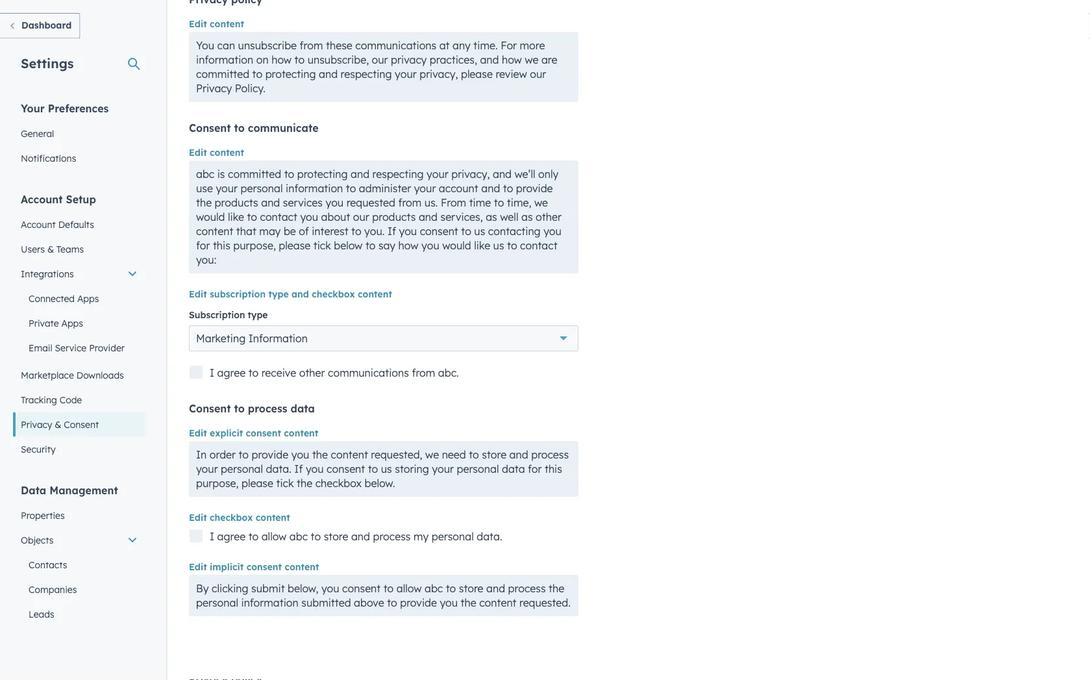 Task type: vqa. For each thing, say whether or not it's contained in the screenshot.
Search icon
no



Task type: describe. For each thing, give the bounding box(es) containing it.
receive
[[262, 366, 296, 379]]

store inside by clicking submit below, you consent to allow abc to store and process the personal information submitted above to provide you the content requested.
[[459, 582, 484, 595]]

private
[[29, 317, 59, 329]]

time.
[[474, 39, 498, 52]]

content up is in the top of the page
[[210, 147, 244, 158]]

0 horizontal spatial contact
[[260, 211, 298, 224]]

email service provider
[[29, 342, 125, 353]]

service
[[55, 342, 87, 353]]

account for account setup
[[21, 193, 63, 206]]

connected
[[29, 293, 75, 304]]

i for i agree to allow abc to store and process my personal data.
[[210, 530, 214, 543]]

unsubscribe,
[[308, 53, 369, 66]]

notifications link
[[13, 146, 146, 171]]

consent inside by clicking submit below, you consent to allow abc to store and process the personal information submitted above to provide you the content requested.
[[343, 582, 381, 595]]

marketing information
[[196, 332, 308, 345]]

1 horizontal spatial would
[[443, 239, 472, 252]]

committed inside 'abc is committed to protecting and respecting your privacy, and we'll only use your personal information to administer your account and to provide the products and services you requested from us. from time to time, we would like to contact you about our products and services, as well as other content that may be of interest to you. if you consent to us contacting you for this purpose, please tick below to say how you would like us to contact you:'
[[228, 168, 281, 181]]

account setup element
[[13, 192, 146, 462]]

privacy inside account setup element
[[21, 419, 52, 430]]

you can unsubscribe from these communications at any time. for more information on how to unsubscribe, our privacy practices, and how we are committed to protecting and respecting your privacy, please review our privacy policy.
[[196, 39, 558, 95]]

0 vertical spatial data
[[291, 402, 315, 415]]

process inside in order to provide you the content requested, we need to store and process your personal data. if you consent to us storing your personal data for this purpose, please tick the checkbox below.
[[532, 448, 569, 461]]

privacy
[[391, 53, 427, 66]]

data. inside in order to provide you the content requested, we need to store and process your personal data. if you consent to us storing your personal data for this purpose, please tick the checkbox below.
[[266, 463, 292, 476]]

& for users
[[47, 243, 54, 255]]

edit for by clicking submit below, you consent to allow abc to store and process the personal information submitted above to provide you the content requested.
[[189, 561, 207, 573]]

2 vertical spatial from
[[412, 366, 436, 379]]

this inside 'abc is committed to protecting and respecting your privacy, and we'll only use your personal information to administer your account and to provide the products and services you requested from us. from time to time, we would like to contact you about our products and services, as well as other content that may be of interest to you. if you consent to us contacting you for this purpose, please tick below to say how you would like us to contact you:'
[[213, 239, 231, 252]]

1 vertical spatial store
[[324, 530, 349, 543]]

you.
[[365, 225, 385, 238]]

data inside in order to provide you the content requested, we need to store and process your personal data. if you consent to us storing your personal data for this purpose, please tick the checkbox below.
[[502, 463, 525, 476]]

setup
[[66, 193, 96, 206]]

above
[[354, 596, 384, 609]]

privacy inside you can unsubscribe from these communications at any time. for more information on how to unsubscribe, our privacy practices, and how we are committed to protecting and respecting your privacy, please review our privacy policy.
[[196, 82, 232, 95]]

administer
[[359, 182, 411, 195]]

content up can
[[210, 18, 244, 30]]

1 vertical spatial products
[[373, 211, 416, 224]]

time,
[[507, 196, 532, 209]]

edit for you can unsubscribe from these communications at any time. for more information on how to unsubscribe, our privacy practices, and how we are committed to protecting and respecting your privacy, please review our privacy policy.
[[189, 18, 207, 30]]

any
[[453, 39, 471, 52]]

& for privacy
[[55, 419, 61, 430]]

information for committed
[[286, 182, 343, 195]]

say
[[379, 239, 396, 252]]

more
[[520, 39, 545, 52]]

requested,
[[371, 448, 423, 461]]

content inside by clicking submit below, you consent to allow abc to store and process the personal information submitted above to provide you the content requested.
[[480, 596, 517, 609]]

2 horizontal spatial how
[[502, 53, 522, 66]]

if inside in order to provide you the content requested, we need to store and process your personal data. if you consent to us storing your personal data for this purpose, please tick the checkbox below.
[[295, 463, 303, 476]]

requested
[[347, 196, 396, 209]]

provide inside by clicking submit below, you consent to allow abc to store and process the personal information submitted above to provide you the content requested.
[[400, 596, 437, 609]]

consent to communicate
[[189, 122, 319, 135]]

if inside 'abc is committed to protecting and respecting your privacy, and we'll only use your personal information to administer your account and to provide the products and services you requested from us. from time to time, we would like to contact you about our products and services, as well as other content that may be of interest to you. if you consent to us contacting you for this purpose, please tick below to say how you would like us to contact you:'
[[388, 225, 396, 238]]

is
[[217, 168, 225, 181]]

content inside 'abc is committed to protecting and respecting your privacy, and we'll only use your personal information to administer your account and to provide the products and services you requested from us. from time to time, we would like to contact you about our products and services, as well as other content that may be of interest to you. if you consent to us contacting you for this purpose, please tick below to say how you would like us to contact you:'
[[196, 225, 233, 238]]

i agree to allow abc to store and process my personal data.
[[210, 530, 503, 543]]

by clicking submit below, you consent to allow abc to store and process the personal information submitted above to provide you the content requested.
[[196, 582, 571, 609]]

respecting inside you can unsubscribe from these communications at any time. for more information on how to unsubscribe, our privacy practices, and how we are committed to protecting and respecting your privacy, please review our privacy policy.
[[341, 68, 392, 81]]

submit
[[252, 582, 285, 595]]

users & teams
[[21, 243, 84, 255]]

companies link
[[13, 577, 146, 602]]

in
[[196, 448, 207, 461]]

0 horizontal spatial like
[[228, 211, 244, 224]]

from inside you can unsubscribe from these communications at any time. for more information on how to unsubscribe, our privacy practices, and how we are committed to protecting and respecting your privacy, please review our privacy policy.
[[300, 39, 323, 52]]

objects button
[[13, 528, 146, 553]]

submitted
[[302, 596, 351, 609]]

edit content for can
[[189, 18, 244, 30]]

type inside button
[[269, 288, 289, 300]]

1 as from the left
[[486, 211, 498, 224]]

your up account
[[427, 168, 449, 181]]

1 vertical spatial data.
[[477, 530, 503, 543]]

privacy & consent
[[21, 419, 99, 430]]

provider
[[89, 342, 125, 353]]

review
[[496, 68, 527, 81]]

use
[[196, 182, 213, 195]]

account for account defaults
[[21, 219, 56, 230]]

edit checkbox content button
[[189, 510, 290, 526]]

settings
[[21, 55, 74, 71]]

i for i agree to receive other communications from abc.
[[210, 366, 214, 379]]

agree for i agree to allow abc to store and process my personal data.
[[217, 530, 246, 543]]

private apps
[[29, 317, 83, 329]]

services,
[[441, 211, 483, 224]]

your
[[21, 102, 45, 115]]

your preferences
[[21, 102, 109, 115]]

1 horizontal spatial like
[[474, 239, 491, 252]]

provide inside in order to provide you the content requested, we need to store and process your personal data. if you consent to us storing your personal data for this purpose, please tick the checkbox below.
[[252, 448, 289, 461]]

0 vertical spatial products
[[215, 196, 258, 209]]

subscription type
[[189, 309, 268, 321]]

from
[[441, 196, 467, 209]]

consent inside in order to provide you the content requested, we need to store and process your personal data. if you consent to us storing your personal data for this purpose, please tick the checkbox below.
[[327, 463, 365, 476]]

1 vertical spatial us
[[494, 239, 505, 252]]

content down consent to process data
[[284, 428, 319, 439]]

objects
[[21, 534, 54, 546]]

below,
[[288, 582, 319, 595]]

we inside you can unsubscribe from these communications at any time. for more information on how to unsubscribe, our privacy practices, and how we are committed to protecting and respecting your privacy, please review our privacy policy.
[[525, 53, 539, 66]]

interest
[[312, 225, 349, 238]]

tracking code
[[21, 394, 82, 405]]

connected apps link
[[13, 286, 146, 311]]

information for submit
[[241, 596, 299, 609]]

and inside edit subscription type and checkbox content button
[[292, 288, 309, 300]]

us.
[[425, 196, 438, 209]]

below.
[[365, 477, 396, 490]]

privacy, inside you can unsubscribe from these communications at any time. for more information on how to unsubscribe, our privacy practices, and how we are committed to protecting and respecting your privacy, please review our privacy policy.
[[420, 68, 458, 81]]

contacts
[[29, 559, 67, 570]]

store inside in order to provide you the content requested, we need to store and process your personal data. if you consent to us storing your personal data for this purpose, please tick the checkbox below.
[[482, 448, 507, 461]]

purpose, inside 'abc is committed to protecting and respecting your privacy, and we'll only use your personal information to administer your account and to provide the products and services you requested from us. from time to time, we would like to contact you about our products and services, as well as other content that may be of interest to you. if you consent to us contacting you for this purpose, please tick below to say how you would like us to contact you:'
[[233, 239, 276, 252]]

by
[[196, 582, 209, 595]]

i agree to receive other communications from abc.
[[210, 366, 459, 379]]

checkbox inside edit checkbox content "button"
[[210, 512, 253, 523]]

edit content button for is
[[189, 145, 244, 160]]

connected apps
[[29, 293, 99, 304]]

us inside in order to provide you the content requested, we need to store and process your personal data. if you consent to us storing your personal data for this purpose, please tick the checkbox below.
[[381, 463, 392, 476]]

time
[[470, 196, 491, 209]]

may
[[259, 225, 281, 238]]

we inside in order to provide you the content requested, we need to store and process your personal data. if you consent to us storing your personal data for this purpose, please tick the checkbox below.
[[426, 448, 439, 461]]

for inside 'abc is committed to protecting and respecting your privacy, and we'll only use your personal information to administer your account and to provide the products and services you requested from us. from time to time, we would like to contact you about our products and services, as well as other content that may be of interest to you. if you consent to us contacting you for this purpose, please tick below to say how you would like us to contact you:'
[[196, 239, 210, 252]]

implicit
[[210, 561, 244, 573]]

properties link
[[13, 503, 146, 528]]

policy.
[[235, 82, 266, 95]]

teams
[[56, 243, 84, 255]]

0 horizontal spatial type
[[248, 309, 268, 321]]

preferences
[[48, 102, 109, 115]]

subscription
[[210, 288, 266, 300]]

account
[[439, 182, 479, 195]]

our inside 'abc is committed to protecting and respecting your privacy, and we'll only use your personal information to administer your account and to provide the products and services you requested from us. from time to time, we would like to contact you about our products and services, as well as other content that may be of interest to you. if you consent to us contacting you for this purpose, please tick below to say how you would like us to contact you:'
[[353, 211, 370, 224]]

tracking
[[21, 394, 57, 405]]

1 vertical spatial our
[[530, 68, 547, 81]]

abc.
[[439, 366, 459, 379]]

can
[[217, 39, 235, 52]]

personal inside 'abc is committed to protecting and respecting your privacy, and we'll only use your personal information to administer your account and to provide the products and services you requested from us. from time to time, we would like to contact you about our products and services, as well as other content that may be of interest to you. if you consent to us contacting you for this purpose, please tick below to say how you would like us to contact you:'
[[241, 182, 283, 195]]

data management
[[21, 484, 118, 497]]

that
[[236, 225, 257, 238]]

tracking code link
[[13, 388, 146, 412]]

your inside you can unsubscribe from these communications at any time. for more information on how to unsubscribe, our privacy practices, and how we are committed to protecting and respecting your privacy, please review our privacy policy.
[[395, 68, 417, 81]]

email service provider link
[[13, 336, 146, 360]]

edit inside "button"
[[189, 512, 207, 523]]

edit for abc is committed to protecting and respecting your privacy, and we'll only use your personal information to administer your account and to provide the products and services you requested from us. from time to time, we would like to contact you about our products and services, as well as other content that may be of interest to you. if you consent to us contacting you for this purpose, please tick below to say how you would like us to contact you:
[[189, 147, 207, 158]]

your down is in the top of the page
[[216, 182, 238, 195]]

for
[[501, 39, 517, 52]]

marketplace
[[21, 369, 74, 381]]

about
[[321, 211, 350, 224]]

1 horizontal spatial our
[[372, 53, 388, 66]]

how inside 'abc is committed to protecting and respecting your privacy, and we'll only use your personal information to administer your account and to provide the products and services you requested from us. from time to time, we would like to contact you about our products and services, as well as other content that may be of interest to you. if you consent to us contacting you for this purpose, please tick below to say how you would like us to contact you:'
[[399, 239, 419, 252]]

this inside in order to provide you the content requested, we need to store and process your personal data. if you consent to us storing your personal data for this purpose, please tick the checkbox below.
[[545, 463, 563, 476]]

consent to process data
[[189, 402, 315, 415]]

management
[[50, 484, 118, 497]]



Task type: locate. For each thing, give the bounding box(es) containing it.
marketplace downloads link
[[13, 363, 146, 388]]

practices,
[[430, 53, 478, 66]]

agree down edit checkbox content "button"
[[217, 530, 246, 543]]

order
[[210, 448, 236, 461]]

allow down my
[[397, 582, 422, 595]]

information
[[196, 53, 254, 66], [286, 182, 343, 195], [241, 596, 299, 609]]

us down contacting
[[494, 239, 505, 252]]

2 horizontal spatial please
[[461, 68, 493, 81]]

content up you:
[[196, 225, 233, 238]]

respecting
[[341, 68, 392, 81], [373, 168, 424, 181]]

edit up by
[[189, 561, 207, 573]]

our down "requested"
[[353, 211, 370, 224]]

account
[[21, 193, 63, 206], [21, 219, 56, 230]]

0 vertical spatial edit content
[[189, 18, 244, 30]]

checkbox inside edit subscription type and checkbox content button
[[312, 288, 355, 300]]

2 i from the top
[[210, 530, 214, 543]]

consent up is in the top of the page
[[189, 122, 231, 135]]

we
[[525, 53, 539, 66], [535, 196, 548, 209], [426, 448, 439, 461]]

checkbox
[[312, 288, 355, 300], [316, 477, 362, 490], [210, 512, 253, 523]]

edit up use
[[189, 147, 207, 158]]

2 edit content button from the top
[[189, 145, 244, 160]]

2 vertical spatial please
[[242, 477, 274, 490]]

0 vertical spatial our
[[372, 53, 388, 66]]

content up 'below,'
[[285, 561, 319, 573]]

1 horizontal spatial data.
[[477, 530, 503, 543]]

1 vertical spatial if
[[295, 463, 303, 476]]

you
[[196, 39, 214, 52]]

type
[[269, 288, 289, 300], [248, 309, 268, 321]]

from left us.
[[399, 196, 422, 209]]

agree for i agree to receive other communications from abc.
[[217, 366, 246, 379]]

1 horizontal spatial products
[[373, 211, 416, 224]]

would down use
[[196, 211, 225, 224]]

agree
[[217, 366, 246, 379], [217, 530, 246, 543]]

respecting up "administer"
[[373, 168, 424, 181]]

1 vertical spatial account
[[21, 219, 56, 230]]

privacy left policy.
[[196, 82, 232, 95]]

communications inside you can unsubscribe from these communications at any time. for more information on how to unsubscribe, our privacy practices, and how we are committed to protecting and respecting your privacy, please review our privacy policy.
[[356, 39, 437, 52]]

1 horizontal spatial us
[[475, 225, 486, 238]]

0 vertical spatial if
[[388, 225, 396, 238]]

1 vertical spatial committed
[[228, 168, 281, 181]]

& right users
[[47, 243, 54, 255]]

data.
[[266, 463, 292, 476], [477, 530, 503, 543]]

privacy up security
[[21, 419, 52, 430]]

clicking
[[212, 582, 249, 595]]

0 horizontal spatial data
[[291, 402, 315, 415]]

0 horizontal spatial would
[[196, 211, 225, 224]]

0 horizontal spatial privacy
[[21, 419, 52, 430]]

2 horizontal spatial provide
[[516, 182, 553, 195]]

would down services, at the top
[[443, 239, 472, 252]]

2 edit content from the top
[[189, 147, 244, 158]]

dashboard link
[[0, 13, 80, 39]]

products up that
[[215, 196, 258, 209]]

account setup
[[21, 193, 96, 206]]

and inside in order to provide you the content requested, we need to store and process your personal data. if you consent to us storing your personal data for this purpose, please tick the checkbox below.
[[510, 448, 529, 461]]

checkbox left below.
[[316, 477, 362, 490]]

personal right my
[[432, 530, 474, 543]]

content left requested.
[[480, 596, 517, 609]]

1 vertical spatial contact
[[521, 239, 558, 252]]

1 vertical spatial &
[[55, 419, 61, 430]]

consent inside edit explicit consent content button
[[246, 428, 281, 439]]

users
[[21, 243, 45, 255]]

0 vertical spatial us
[[475, 225, 486, 238]]

1 horizontal spatial tick
[[314, 239, 331, 252]]

communications up privacy
[[356, 39, 437, 52]]

security
[[21, 443, 56, 455]]

we left need
[[426, 448, 439, 461]]

0 horizontal spatial please
[[242, 477, 274, 490]]

abc inside 'abc is committed to protecting and respecting your privacy, and we'll only use your personal information to administer your account and to provide the products and services you requested from us. from time to time, we would like to contact you about our products and services, as well as other content that may be of interest to you. if you consent to us contacting you for this purpose, please tick below to say how you would like us to contact you:'
[[196, 168, 215, 181]]

edit content up is in the top of the page
[[189, 147, 244, 158]]

if down edit explicit consent content button
[[295, 463, 303, 476]]

as down 'time,'
[[522, 211, 533, 224]]

checkbox up implicit
[[210, 512, 253, 523]]

apps up service
[[61, 317, 83, 329]]

storing
[[395, 463, 429, 476]]

privacy & consent link
[[13, 412, 146, 437]]

privacy, up account
[[452, 168, 490, 181]]

2 vertical spatial checkbox
[[210, 512, 253, 523]]

2 vertical spatial store
[[459, 582, 484, 595]]

abc inside by clicking submit below, you consent to allow abc to store and process the personal information submitted above to provide you the content requested.
[[425, 582, 443, 595]]

1 vertical spatial privacy,
[[452, 168, 490, 181]]

1 edit from the top
[[189, 18, 207, 30]]

how right on
[[272, 53, 292, 66]]

1 vertical spatial data
[[502, 463, 525, 476]]

account defaults link
[[13, 212, 146, 237]]

1 vertical spatial information
[[286, 182, 343, 195]]

1 horizontal spatial as
[[522, 211, 533, 224]]

1 vertical spatial allow
[[397, 582, 422, 595]]

how up review
[[502, 53, 522, 66]]

information down can
[[196, 53, 254, 66]]

general
[[21, 128, 54, 139]]

2 account from the top
[[21, 219, 56, 230]]

1 horizontal spatial contact
[[521, 239, 558, 252]]

edit content button for can
[[189, 16, 244, 32]]

code
[[60, 394, 82, 405]]

type up 'marketing information' on the left of page
[[248, 309, 268, 321]]

1 horizontal spatial for
[[528, 463, 542, 476]]

consent for consent to communicate
[[189, 122, 231, 135]]

protecting down on
[[266, 68, 316, 81]]

users & teams link
[[13, 237, 146, 262]]

defaults
[[58, 219, 94, 230]]

0 horizontal spatial this
[[213, 239, 231, 252]]

2 vertical spatial abc
[[425, 582, 443, 595]]

us down services, at the top
[[475, 225, 486, 238]]

provide right above
[[400, 596, 437, 609]]

content up below.
[[331, 448, 368, 461]]

0 vertical spatial account
[[21, 193, 63, 206]]

1 vertical spatial type
[[248, 309, 268, 321]]

4 edit from the top
[[189, 428, 207, 439]]

other inside 'abc is committed to protecting and respecting your privacy, and we'll only use your personal information to administer your account and to provide the products and services you requested from us. from time to time, we would like to contact you about our products and services, as well as other content that may be of interest to you. if you consent to us contacting you for this purpose, please tick below to say how you would like us to contact you:'
[[536, 211, 562, 224]]

from left these
[[300, 39, 323, 52]]

integrations button
[[13, 262, 146, 286]]

information inside by clicking submit below, you consent to allow abc to store and process the personal information submitted above to provide you the content requested.
[[241, 596, 299, 609]]

your down need
[[432, 463, 454, 476]]

consent up above
[[343, 582, 381, 595]]

tick up 'edit checkbox content'
[[276, 477, 294, 490]]

consent inside 'abc is committed to protecting and respecting your privacy, and we'll only use your personal information to administer your account and to provide the products and services you requested from us. from time to time, we would like to contact you about our products and services, as well as other content that may be of interest to you. if you consent to us contacting you for this purpose, please tick below to say how you would like us to contact you:'
[[420, 225, 459, 238]]

1 vertical spatial like
[[474, 239, 491, 252]]

1 vertical spatial this
[[545, 463, 563, 476]]

0 vertical spatial &
[[47, 243, 54, 255]]

email
[[29, 342, 52, 353]]

tick inside in order to provide you the content requested, we need to store and process your personal data. if you consent to us storing your personal data for this purpose, please tick the checkbox below.
[[276, 477, 294, 490]]

personal up may
[[241, 182, 283, 195]]

data
[[21, 484, 46, 497]]

account up account defaults
[[21, 193, 63, 206]]

dashboard
[[21, 19, 72, 31]]

from
[[300, 39, 323, 52], [399, 196, 422, 209], [412, 366, 436, 379]]

contact down contacting
[[521, 239, 558, 252]]

1 vertical spatial communications
[[328, 366, 409, 379]]

0 vertical spatial privacy
[[196, 82, 232, 95]]

2 vertical spatial our
[[353, 211, 370, 224]]

information inside you can unsubscribe from these communications at any time. for more information on how to unsubscribe, our privacy practices, and how we are committed to protecting and respecting your privacy, please review our privacy policy.
[[196, 53, 254, 66]]

edit checkbox content
[[189, 512, 290, 523]]

explicit
[[210, 428, 243, 439]]

communications for other
[[328, 366, 409, 379]]

1 vertical spatial provide
[[252, 448, 289, 461]]

privacy
[[196, 82, 232, 95], [21, 419, 52, 430]]

contact up may
[[260, 211, 298, 224]]

data management element
[[13, 483, 146, 680]]

consent up submit
[[247, 561, 282, 573]]

1 vertical spatial we
[[535, 196, 548, 209]]

provide inside 'abc is committed to protecting and respecting your privacy, and we'll only use your personal information to administer your account and to provide the products and services you requested from us. from time to time, we would like to contact you about our products and services, as well as other content that may be of interest to you. if you consent to us contacting you for this purpose, please tick below to say how you would like us to contact you:'
[[516, 182, 553, 195]]

1 vertical spatial edit content
[[189, 147, 244, 158]]

from left the abc.
[[412, 366, 436, 379]]

leads link
[[13, 602, 146, 627]]

2 vertical spatial provide
[[400, 596, 437, 609]]

1 vertical spatial i
[[210, 530, 214, 543]]

consent
[[189, 122, 231, 135], [189, 402, 231, 415], [64, 419, 99, 430]]

1 vertical spatial privacy
[[21, 419, 52, 430]]

0 vertical spatial from
[[300, 39, 323, 52]]

0 vertical spatial respecting
[[341, 68, 392, 81]]

only
[[539, 168, 559, 181]]

consent up explicit
[[189, 402, 231, 415]]

i down edit checkbox content "button"
[[210, 530, 214, 543]]

other right receive
[[299, 366, 325, 379]]

0 vertical spatial allow
[[262, 530, 287, 543]]

allow inside by clicking submit below, you consent to allow abc to store and process the personal information submitted above to provide you the content requested.
[[397, 582, 422, 595]]

content up marketing information 'popup button'
[[358, 288, 392, 300]]

requested.
[[520, 596, 571, 609]]

you:
[[196, 253, 217, 266]]

like down services, at the top
[[474, 239, 491, 252]]

edit down in
[[189, 512, 207, 523]]

2 vertical spatial consent
[[64, 419, 99, 430]]

1 vertical spatial abc
[[290, 530, 308, 543]]

information inside 'abc is committed to protecting and respecting your privacy, and we'll only use your personal information to administer your account and to provide the products and services you requested from us. from time to time, we would like to contact you about our products and services, as well as other content that may be of interest to you. if you consent to us contacting you for this purpose, please tick below to say how you would like us to contact you:'
[[286, 182, 343, 195]]

us
[[475, 225, 486, 238], [494, 239, 505, 252], [381, 463, 392, 476]]

communications
[[356, 39, 437, 52], [328, 366, 409, 379]]

personal down the 'clicking' on the left bottom of the page
[[196, 596, 238, 609]]

please inside in order to provide you the content requested, we need to store and process your personal data. if you consent to us storing your personal data for this purpose, please tick the checkbox below.
[[242, 477, 274, 490]]

the
[[196, 196, 212, 209], [312, 448, 328, 461], [297, 477, 313, 490], [549, 582, 565, 595], [461, 596, 477, 609]]

apps down integrations button in the top left of the page
[[77, 293, 99, 304]]

edit
[[189, 18, 207, 30], [189, 147, 207, 158], [189, 288, 207, 300], [189, 428, 207, 439], [189, 512, 207, 523], [189, 561, 207, 573]]

6 edit from the top
[[189, 561, 207, 573]]

content inside "button"
[[256, 512, 290, 523]]

0 horizontal spatial how
[[272, 53, 292, 66]]

from inside 'abc is committed to protecting and respecting your privacy, and we'll only use your personal information to administer your account and to provide the products and services you requested from us. from time to time, we would like to contact you about our products and services, as well as other content that may be of interest to you. if you consent to us contacting you for this purpose, please tick below to say how you would like us to contact you:'
[[399, 196, 422, 209]]

your down privacy
[[395, 68, 417, 81]]

the inside 'abc is committed to protecting and respecting your privacy, and we'll only use your personal information to administer your account and to provide the products and services you requested from us. from time to time, we would like to contact you about our products and services, as well as other content that may be of interest to you. if you consent to us contacting you for this purpose, please tick below to say how you would like us to contact you:'
[[196, 196, 212, 209]]

protecting inside 'abc is committed to protecting and respecting your privacy, and we'll only use your personal information to administer your account and to provide the products and services you requested from us. from time to time, we would like to contact you about our products and services, as well as other content that may be of interest to you. if you consent to us contacting you for this purpose, please tick below to say how you would like us to contact you:'
[[297, 168, 348, 181]]

respecting down unsubscribe,
[[341, 68, 392, 81]]

0 horizontal spatial other
[[299, 366, 325, 379]]

1 vertical spatial apps
[[61, 317, 83, 329]]

3 edit from the top
[[189, 288, 207, 300]]

consent down consent to process data
[[246, 428, 281, 439]]

0 vertical spatial abc
[[196, 168, 215, 181]]

1 vertical spatial agree
[[217, 530, 246, 543]]

for inside in order to provide you the content requested, we need to store and process your personal data. if you consent to us storing your personal data for this purpose, please tick the checkbox below.
[[528, 463, 542, 476]]

1 vertical spatial checkbox
[[316, 477, 362, 490]]

1 horizontal spatial allow
[[397, 582, 422, 595]]

below
[[334, 239, 363, 252]]

0 vertical spatial for
[[196, 239, 210, 252]]

0 horizontal spatial for
[[196, 239, 210, 252]]

consent down services, at the top
[[420, 225, 459, 238]]

2 agree from the top
[[217, 530, 246, 543]]

respecting inside 'abc is committed to protecting and respecting your privacy, and we'll only use your personal information to administer your account and to provide the products and services you requested from us. from time to time, we would like to contact you about our products and services, as well as other content that may be of interest to you. if you consent to us contacting you for this purpose, please tick below to say how you would like us to contact you:'
[[373, 168, 424, 181]]

2 edit from the top
[[189, 147, 207, 158]]

apps inside private apps link
[[61, 317, 83, 329]]

committed right is in the top of the page
[[228, 168, 281, 181]]

need
[[442, 448, 466, 461]]

services
[[283, 196, 323, 209]]

please up 'edit checkbox content'
[[242, 477, 274, 490]]

personal down need
[[457, 463, 499, 476]]

0 horizontal spatial provide
[[252, 448, 289, 461]]

0 horizontal spatial as
[[486, 211, 498, 224]]

consent down 'tracking code' link
[[64, 419, 99, 430]]

private apps link
[[13, 311, 146, 336]]

2 horizontal spatial us
[[494, 239, 505, 252]]

type right subscription
[[269, 288, 289, 300]]

abc up 'below,'
[[290, 530, 308, 543]]

tick down interest
[[314, 239, 331, 252]]

0 vertical spatial checkbox
[[312, 288, 355, 300]]

1 vertical spatial from
[[399, 196, 422, 209]]

purpose, inside in order to provide you the content requested, we need to store and process your personal data. if you consent to us storing your personal data for this purpose, please tick the checkbox below.
[[196, 477, 239, 490]]

we'll
[[515, 168, 536, 181]]

0 horizontal spatial our
[[353, 211, 370, 224]]

0 horizontal spatial tick
[[276, 477, 294, 490]]

subscription
[[189, 309, 245, 321]]

agree down marketing
[[217, 366, 246, 379]]

1 vertical spatial tick
[[276, 477, 294, 490]]

like
[[228, 211, 244, 224], [474, 239, 491, 252]]

committed inside you can unsubscribe from these communications at any time. for more information on how to unsubscribe, our privacy practices, and how we are committed to protecting and respecting your privacy, please review our privacy policy.
[[196, 68, 250, 81]]

notifications
[[21, 152, 76, 164]]

0 vertical spatial i
[[210, 366, 214, 379]]

allow up edit implicit consent content
[[262, 530, 287, 543]]

and inside by clicking submit below, you consent to allow abc to store and process the personal information submitted above to provide you the content requested.
[[487, 582, 506, 595]]

0 vertical spatial tick
[[314, 239, 331, 252]]

please inside 'abc is committed to protecting and respecting your privacy, and we'll only use your personal information to administer your account and to provide the products and services you requested from us. from time to time, we would like to contact you about our products and services, as well as other content that may be of interest to you. if you consent to us contacting you for this purpose, please tick below to say how you would like us to contact you:'
[[279, 239, 311, 252]]

consent for consent to process data
[[189, 402, 231, 415]]

edit implicit consent content button
[[189, 559, 319, 575]]

edit up in
[[189, 428, 207, 439]]

edit for in order to provide you the content requested, we need to store and process your personal data. if you consent to us storing your personal data for this purpose, please tick the checkbox below.
[[189, 428, 207, 439]]

2 as from the left
[[522, 211, 533, 224]]

apps for connected apps
[[77, 293, 99, 304]]

1 edit content from the top
[[189, 18, 244, 30]]

are
[[542, 53, 558, 66]]

protecting up services
[[297, 168, 348, 181]]

0 horizontal spatial if
[[295, 463, 303, 476]]

2 vertical spatial us
[[381, 463, 392, 476]]

your
[[395, 68, 417, 81], [427, 168, 449, 181], [216, 182, 238, 195], [414, 182, 436, 195], [196, 463, 218, 476], [432, 463, 454, 476]]

information down submit
[[241, 596, 299, 609]]

please
[[461, 68, 493, 81], [279, 239, 311, 252], [242, 477, 274, 490]]

consent up below.
[[327, 463, 365, 476]]

information
[[249, 332, 308, 345]]

please down practices,
[[461, 68, 493, 81]]

purpose, down order
[[196, 477, 239, 490]]

unsubscribe
[[238, 39, 297, 52]]

0 vertical spatial store
[[482, 448, 507, 461]]

1 agree from the top
[[217, 366, 246, 379]]

like up that
[[228, 211, 244, 224]]

abc up use
[[196, 168, 215, 181]]

our
[[372, 53, 388, 66], [530, 68, 547, 81], [353, 211, 370, 224]]

marketplace downloads
[[21, 369, 124, 381]]

please down be on the left top
[[279, 239, 311, 252]]

contacting
[[488, 225, 541, 238]]

1 vertical spatial respecting
[[373, 168, 424, 181]]

your preferences element
[[13, 101, 146, 171]]

0 vertical spatial this
[[213, 239, 231, 252]]

privacy, inside 'abc is committed to protecting and respecting your privacy, and we'll only use your personal information to administer your account and to provide the products and services you requested from us. from time to time, we would like to contact you about our products and services, as well as other content that may be of interest to you. if you consent to us contacting you for this purpose, please tick below to say how you would like us to contact you:'
[[452, 168, 490, 181]]

provide down edit explicit consent content button
[[252, 448, 289, 461]]

marketing
[[196, 332, 246, 345]]

0 vertical spatial communications
[[356, 39, 437, 52]]

0 vertical spatial information
[[196, 53, 254, 66]]

1 i from the top
[[210, 366, 214, 379]]

apps for private apps
[[61, 317, 83, 329]]

1 edit content button from the top
[[189, 16, 244, 32]]

1 vertical spatial other
[[299, 366, 325, 379]]

edit content up can
[[189, 18, 244, 30]]

our left privacy
[[372, 53, 388, 66]]

we down more
[[525, 53, 539, 66]]

leads
[[29, 609, 54, 620]]

protecting inside you can unsubscribe from these communications at any time. for more information on how to unsubscribe, our privacy practices, and how we are committed to protecting and respecting your privacy, please review our privacy policy.
[[266, 68, 316, 81]]

1 horizontal spatial data
[[502, 463, 525, 476]]

consent inside privacy & consent link
[[64, 419, 99, 430]]

1 vertical spatial for
[[528, 463, 542, 476]]

apps inside connected apps link
[[77, 293, 99, 304]]

purpose, down that
[[233, 239, 276, 252]]

2 horizontal spatial our
[[530, 68, 547, 81]]

communications down marketing information 'popup button'
[[328, 366, 409, 379]]

your up us.
[[414, 182, 436, 195]]

information up services
[[286, 182, 343, 195]]

0 horizontal spatial abc
[[196, 168, 215, 181]]

5 edit from the top
[[189, 512, 207, 523]]

of
[[299, 225, 309, 238]]

we inside 'abc is committed to protecting and respecting your privacy, and we'll only use your personal information to administer your account and to provide the products and services you requested from us. from time to time, we would like to contact you about our products and services, as well as other content that may be of interest to you. if you consent to us contacting you for this purpose, please tick below to say how you would like us to contact you:'
[[535, 196, 548, 209]]

content up edit implicit consent content
[[256, 512, 290, 523]]

1 vertical spatial edit content button
[[189, 145, 244, 160]]

0 vertical spatial data.
[[266, 463, 292, 476]]

1 horizontal spatial if
[[388, 225, 396, 238]]

edit content for is
[[189, 147, 244, 158]]

your down in
[[196, 463, 218, 476]]

0 vertical spatial agree
[[217, 366, 246, 379]]

purpose,
[[233, 239, 276, 252], [196, 477, 239, 490]]

process
[[248, 402, 288, 415], [532, 448, 569, 461], [373, 530, 411, 543], [509, 582, 546, 595]]

content inside in order to provide you the content requested, we need to store and process your personal data. if you consent to us storing your personal data for this purpose, please tick the checkbox below.
[[331, 448, 368, 461]]

account defaults
[[21, 219, 94, 230]]

allow
[[262, 530, 287, 543], [397, 582, 422, 595]]

2 vertical spatial we
[[426, 448, 439, 461]]

i down marketing
[[210, 366, 214, 379]]

1 vertical spatial consent
[[189, 402, 231, 415]]

well
[[500, 211, 519, 224]]

please inside you can unsubscribe from these communications at any time. for more information on how to unsubscribe, our privacy practices, and how we are committed to protecting and respecting your privacy, please review our privacy policy.
[[461, 68, 493, 81]]

1 horizontal spatial &
[[55, 419, 61, 430]]

consent inside edit implicit consent content button
[[247, 561, 282, 573]]

products up you.
[[373, 211, 416, 224]]

communications for these
[[356, 39, 437, 52]]

checkbox down below
[[312, 288, 355, 300]]

privacy, down practices,
[[420, 68, 458, 81]]

other up contacting
[[536, 211, 562, 224]]

& down tracking code
[[55, 419, 61, 430]]

how right "say"
[[399, 239, 419, 252]]

edit subscription type and checkbox content
[[189, 288, 392, 300]]

as
[[486, 211, 498, 224], [522, 211, 533, 224]]

personal inside by clicking submit below, you consent to allow abc to store and process the personal information submitted above to provide you the content requested.
[[196, 596, 238, 609]]

provide down we'll on the top of the page
[[516, 182, 553, 195]]

0 vertical spatial like
[[228, 211, 244, 224]]

privacy,
[[420, 68, 458, 81], [452, 168, 490, 181]]

0 vertical spatial would
[[196, 211, 225, 224]]

process inside by clicking submit below, you consent to allow abc to store and process the personal information submitted above to provide you the content requested.
[[509, 582, 546, 595]]

1 horizontal spatial this
[[545, 463, 563, 476]]

protecting
[[266, 68, 316, 81], [297, 168, 348, 181]]

0 horizontal spatial data.
[[266, 463, 292, 476]]

personal down order
[[221, 463, 263, 476]]

content
[[210, 18, 244, 30], [210, 147, 244, 158], [196, 225, 233, 238], [358, 288, 392, 300], [284, 428, 319, 439], [331, 448, 368, 461], [256, 512, 290, 523], [285, 561, 319, 573], [480, 596, 517, 609]]

us up below.
[[381, 463, 392, 476]]

abc is committed to protecting and respecting your privacy, and we'll only use your personal information to administer your account and to provide the products and services you requested from us. from time to time, we would like to contact you about our products and services, as well as other content that may be of interest to you. if you consent to us contacting you for this purpose, please tick below to say how you would like us to contact you:
[[196, 168, 562, 266]]

checkbox inside in order to provide you the content requested, we need to store and process your personal data. if you consent to us storing your personal data for this purpose, please tick the checkbox below.
[[316, 477, 362, 490]]

edit content button up is in the top of the page
[[189, 145, 244, 160]]

tick inside 'abc is committed to protecting and respecting your privacy, and we'll only use your personal information to administer your account and to provide the products and services you requested from us. from time to time, we would like to contact you about our products and services, as well as other content that may be of interest to you. if you consent to us contacting you for this purpose, please tick below to say how you would like us to contact you:'
[[314, 239, 331, 252]]

my
[[414, 530, 429, 543]]

1 account from the top
[[21, 193, 63, 206]]

personal
[[241, 182, 283, 195], [221, 463, 263, 476], [457, 463, 499, 476], [432, 530, 474, 543], [196, 596, 238, 609]]



